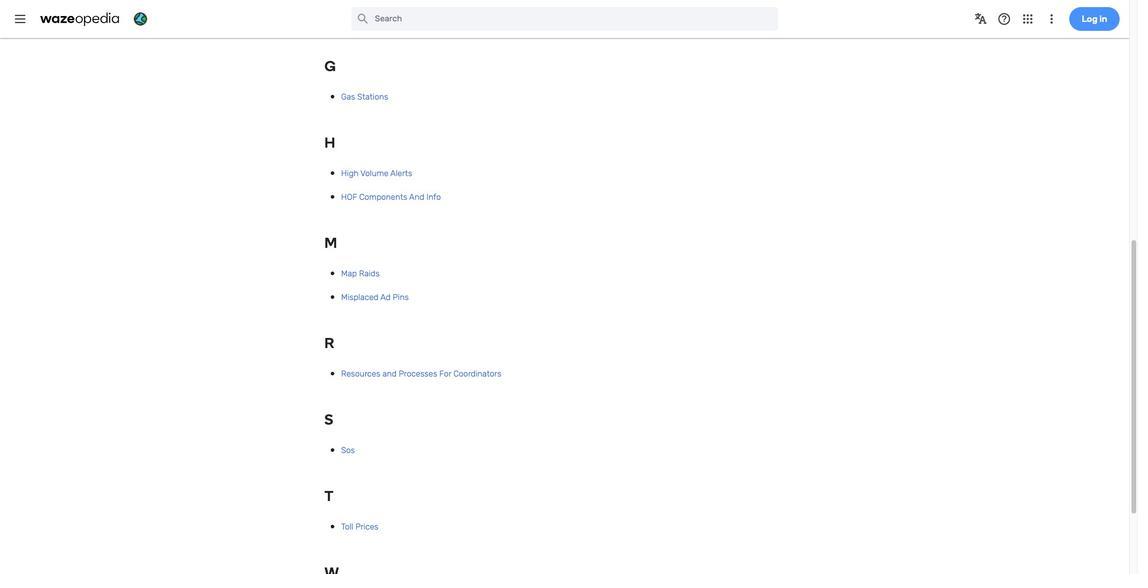 Task type: vqa. For each thing, say whether or not it's contained in the screenshot.


Task type: describe. For each thing, give the bounding box(es) containing it.
m
[[325, 234, 337, 251]]

r
[[325, 335, 334, 352]]

and
[[383, 369, 397, 379]]

raids
[[359, 269, 380, 279]]

crisis response link
[[341, 15, 401, 25]]

coordinators
[[454, 369, 502, 379]]

map
[[341, 269, 357, 279]]

misplaced ad pins link
[[341, 292, 409, 302]]

hof
[[341, 192, 357, 202]]

h
[[325, 134, 335, 151]]

map raids
[[341, 269, 380, 279]]

g
[[325, 58, 336, 75]]

prices
[[356, 522, 379, 532]]

misplaced
[[341, 292, 379, 302]]

s
[[325, 411, 333, 428]]

components
[[359, 192, 408, 202]]

high volume alerts link
[[341, 168, 412, 179]]

volume
[[361, 168, 389, 179]]

toll prices link
[[341, 522, 379, 532]]

info
[[427, 192, 441, 202]]



Task type: locate. For each thing, give the bounding box(es) containing it.
high volume alerts
[[341, 168, 412, 179]]

hof components and info
[[341, 192, 441, 202]]

sos
[[341, 445, 355, 456]]

alerts
[[391, 168, 412, 179]]

stations
[[358, 92, 388, 102]]

processes
[[399, 369, 437, 379]]

resources and processes for coordinators link
[[341, 369, 502, 379]]

g gas stations
[[325, 58, 388, 102]]

resources and processes for coordinators
[[341, 369, 502, 379]]

crisis response
[[341, 15, 401, 25]]

gas stations link
[[341, 92, 388, 102]]

t
[[325, 488, 334, 505]]

sos link
[[341, 445, 355, 456]]

map raids link
[[341, 269, 380, 279]]

toll
[[341, 522, 354, 532]]

crisis
[[341, 15, 362, 25]]

and
[[409, 192, 425, 202]]

for
[[440, 369, 452, 379]]

hof components and info link
[[341, 192, 441, 202]]

misplaced ad pins
[[341, 292, 409, 302]]

ad
[[381, 292, 391, 302]]

pins
[[393, 292, 409, 302]]

response
[[364, 15, 401, 25]]

resources
[[341, 369, 381, 379]]

high
[[341, 168, 359, 179]]

gas
[[341, 92, 355, 102]]

toll prices
[[341, 522, 379, 532]]



